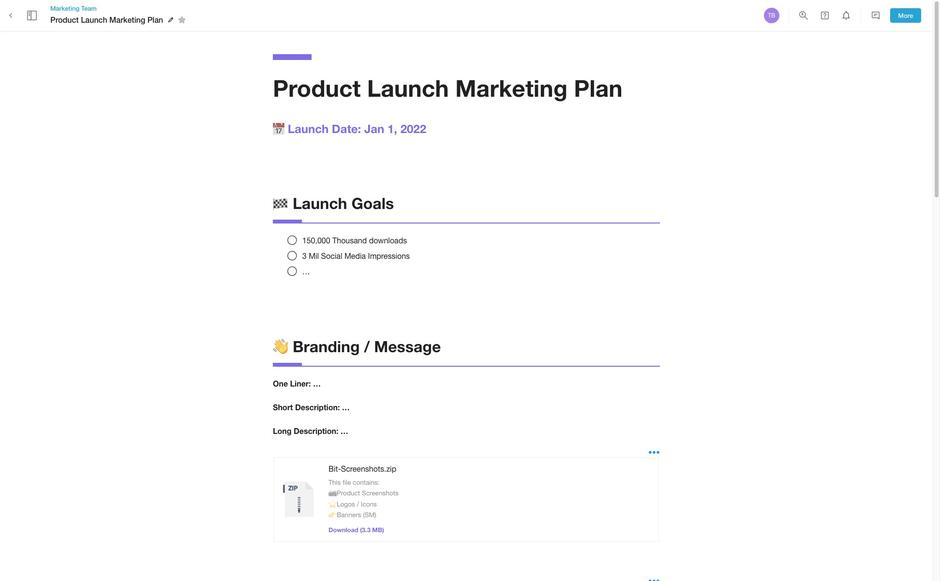 Task type: vqa. For each thing, say whether or not it's contained in the screenshot.
your
no



Task type: describe. For each thing, give the bounding box(es) containing it.
description: for long
[[294, 427, 339, 436]]

download (3.3 mb)
[[329, 527, 384, 534]]

2 vertical spatial marketing
[[456, 74, 568, 102]]

description: for short
[[295, 403, 340, 412]]

long description: …
[[273, 427, 349, 436]]

thousand
[[333, 236, 367, 245]]

contains:
[[353, 479, 380, 487]]

mil
[[309, 252, 319, 260]]

jan
[[365, 122, 385, 135]]

message
[[374, 338, 441, 356]]

more
[[899, 11, 914, 19]]

marketing team link
[[50, 4, 189, 13]]

tb
[[769, 12, 776, 19]]

3 mil social media impressions
[[303, 252, 410, 260]]

1 horizontal spatial marketing
[[109, 15, 145, 24]]

👋
[[273, 338, 289, 356]]

goals
[[352, 194, 394, 212]]

this file contains: 📷product screenshots ⭐️logos / icons 👉banners (sm)
[[329, 479, 399, 519]]

1 vertical spatial plan
[[574, 74, 623, 102]]

launch up '150,000'
[[293, 194, 347, 212]]

one
[[273, 379, 288, 389]]

📅
[[273, 122, 285, 135]]

liner:
[[290, 379, 311, 389]]

bit-
[[329, 465, 341, 473]]

marketing team
[[50, 4, 97, 12]]

150,000
[[303, 236, 331, 245]]

0 vertical spatial product
[[50, 15, 79, 24]]

social
[[321, 252, 343, 260]]

👉banners
[[329, 511, 361, 519]]

icons
[[361, 500, 377, 508]]

📅 launch date: jan 1, 2022
[[273, 122, 427, 135]]

tb button
[[763, 6, 782, 25]]

one liner: …
[[273, 379, 321, 389]]

launch down team
[[81, 15, 107, 24]]

screenshots.zip
[[341, 465, 397, 473]]

download (3.3 mb) link
[[329, 527, 384, 534]]

this
[[329, 479, 341, 487]]

(3.3
[[360, 527, 371, 534]]

bit-screenshots.zip
[[329, 465, 397, 473]]

… for short description: …
[[342, 403, 350, 412]]

0 horizontal spatial marketing
[[50, 4, 80, 12]]

branding
[[293, 338, 360, 356]]



Task type: locate. For each thing, give the bounding box(es) containing it.
0 vertical spatial product launch marketing plan
[[50, 15, 163, 24]]

product launch marketing plan
[[50, 15, 163, 24], [273, 74, 623, 102]]

1 horizontal spatial product
[[273, 74, 361, 102]]

… up bit-
[[341, 427, 349, 436]]

0 horizontal spatial /
[[357, 500, 359, 508]]

/ inside this file contains: 📷product screenshots ⭐️logos / icons 👉banners (sm)
[[357, 500, 359, 508]]

… right the liner:
[[313, 379, 321, 389]]

downloads
[[369, 236, 407, 245]]

plan
[[148, 15, 163, 24], [574, 74, 623, 102]]

… for one liner: …
[[313, 379, 321, 389]]

/ left message at the bottom left of the page
[[364, 338, 370, 356]]

1 horizontal spatial /
[[364, 338, 370, 356]]

product
[[50, 15, 79, 24], [273, 74, 361, 102]]

description: down short description: …
[[294, 427, 339, 436]]

marketing
[[50, 4, 80, 12], [109, 15, 145, 24], [456, 74, 568, 102]]

0 horizontal spatial product launch marketing plan
[[50, 15, 163, 24]]

150,000 thousand downloads
[[303, 236, 407, 245]]

date:
[[332, 122, 361, 135]]

1 vertical spatial marketing
[[109, 15, 145, 24]]

0 vertical spatial plan
[[148, 15, 163, 24]]

description:
[[295, 403, 340, 412], [294, 427, 339, 436]]

🏁 launch goals
[[273, 194, 394, 212]]

… for long description: …
[[341, 427, 349, 436]]

launch
[[81, 15, 107, 24], [367, 74, 449, 102], [288, 122, 329, 135], [293, 194, 347, 212]]

launch up 2022
[[367, 74, 449, 102]]

description: up long description: …
[[295, 403, 340, 412]]

1 vertical spatial product
[[273, 74, 361, 102]]

1 vertical spatial /
[[357, 500, 359, 508]]

2 horizontal spatial marketing
[[456, 74, 568, 102]]

download
[[329, 527, 359, 534]]

⭐️logos
[[329, 500, 355, 508]]

0 vertical spatial marketing
[[50, 4, 80, 12]]

0 vertical spatial description:
[[295, 403, 340, 412]]

impressions
[[368, 252, 410, 260]]

more button
[[891, 8, 922, 23]]

… down 3 in the left top of the page
[[303, 267, 310, 276]]

mb)
[[373, 527, 384, 534]]

1 vertical spatial product launch marketing plan
[[273, 74, 623, 102]]

favorite image
[[176, 14, 188, 26]]

short
[[273, 403, 293, 412]]

2022
[[401, 122, 427, 135]]

(sm)
[[363, 511, 377, 519]]

file
[[343, 479, 351, 487]]

…
[[303, 267, 310, 276], [313, 379, 321, 389], [342, 403, 350, 412], [341, 427, 349, 436]]

team
[[81, 4, 97, 12]]

1,
[[388, 122, 398, 135]]

1 vertical spatial description:
[[294, 427, 339, 436]]

/
[[364, 338, 370, 356], [357, 500, 359, 508]]

📷product
[[329, 490, 360, 497]]

short description: …
[[273, 403, 350, 412]]

0 vertical spatial /
[[364, 338, 370, 356]]

media
[[345, 252, 366, 260]]

launch right '📅'
[[288, 122, 329, 135]]

/ left icons
[[357, 500, 359, 508]]

0 horizontal spatial product
[[50, 15, 79, 24]]

0 horizontal spatial plan
[[148, 15, 163, 24]]

screenshots
[[362, 490, 399, 497]]

… up long description: …
[[342, 403, 350, 412]]

1 horizontal spatial plan
[[574, 74, 623, 102]]

3
[[303, 252, 307, 260]]

long
[[273, 427, 292, 436]]

👋 branding / message
[[273, 338, 441, 356]]

🏁
[[273, 194, 289, 212]]

1 horizontal spatial product launch marketing plan
[[273, 74, 623, 102]]



